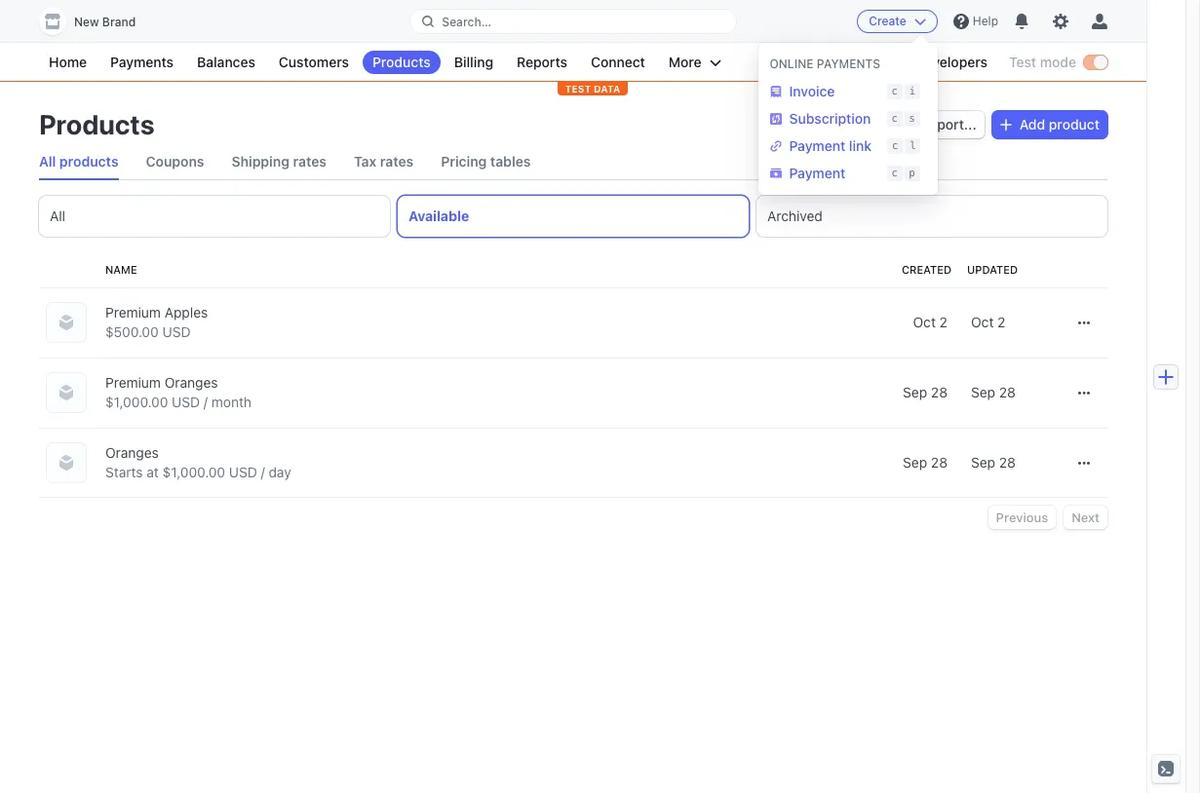Task type: describe. For each thing, give the bounding box(es) containing it.
premium for $1,000.00
[[105, 374, 161, 391]]

online payments
[[770, 57, 880, 71]]

products inside products link
[[372, 54, 431, 70]]

1 oct 2 link from the left
[[609, 305, 955, 340]]

all products
[[39, 153, 118, 170]]

billing
[[454, 54, 493, 70]]

1 2 from the left
[[939, 314, 948, 330]]

home
[[49, 54, 87, 70]]

p
[[909, 167, 915, 179]]

usd for $500.00
[[162, 324, 191, 340]]

reports
[[517, 54, 567, 70]]

payment for payment
[[789, 165, 845, 181]]

l
[[909, 139, 916, 152]]

export... button
[[894, 111, 984, 138]]

mode
[[1040, 54, 1076, 70]]

test data
[[565, 83, 620, 95]]

add
[[1019, 116, 1045, 133]]

c for subscription
[[891, 112, 898, 125]]

create button
[[857, 10, 938, 33]]

rates for shipping rates
[[293, 153, 327, 170]]

customers link
[[269, 51, 359, 74]]

balances link
[[187, 51, 265, 74]]

2 oct 2 link from the left
[[963, 305, 1053, 340]]

created
[[902, 263, 951, 276]]

home link
[[39, 51, 97, 74]]

all for all
[[50, 208, 65, 224]]

product
[[1049, 116, 1100, 133]]

previous
[[996, 510, 1048, 525]]

tables
[[490, 153, 531, 170]]

c for payment
[[891, 167, 898, 179]]

help button
[[945, 6, 1006, 37]]

link
[[849, 137, 872, 154]]

customers
[[279, 54, 349, 70]]

balances
[[197, 54, 255, 70]]

add product
[[1019, 116, 1100, 133]]

$1,000.00 inside oranges starts at $1,000.00 usd / day
[[162, 464, 225, 481]]

usd for $1,000.00
[[172, 394, 200, 410]]

developers
[[915, 54, 988, 70]]

export...
[[922, 116, 977, 133]]

next
[[1072, 510, 1100, 525]]

oct for second oct 2 link from right
[[913, 314, 936, 330]]

apples
[[164, 304, 208, 321]]

c for payment link
[[892, 139, 898, 152]]

pricing tables
[[441, 153, 531, 170]]

more
[[669, 54, 702, 70]]

pricing tables link
[[441, 144, 531, 179]]

premium for $500.00
[[105, 304, 161, 321]]

data
[[594, 83, 620, 95]]

2 2 from the left
[[997, 314, 1006, 330]]

previous button
[[988, 506, 1056, 529]]

billing link
[[444, 51, 503, 74]]

1
[[872, 116, 879, 133]]

premium apples $500.00 usd
[[105, 304, 208, 340]]

add product link
[[992, 111, 1107, 138]]

/ inside oranges starts at $1,000.00 usd / day
[[261, 464, 265, 481]]

premium oranges $1,000.00 usd / month
[[105, 374, 252, 410]]

svg image inside "add product" "link"
[[1000, 119, 1012, 131]]

payment link
[[789, 137, 872, 154]]

oranges inside oranges starts at $1,000.00 usd / day
[[105, 445, 159, 461]]

updated
[[967, 263, 1018, 276]]

connect link
[[581, 51, 655, 74]]

tax rates
[[354, 153, 414, 170]]

svg image inside export... popup button
[[902, 119, 914, 131]]

payment for payment link
[[789, 137, 845, 154]]

subscription
[[789, 110, 871, 127]]

starts
[[105, 464, 143, 481]]



Task type: vqa. For each thing, say whether or not it's contained in the screenshot.
Usd
yes



Task type: locate. For each thing, give the bounding box(es) containing it.
3 c from the top
[[892, 139, 898, 152]]

1 c from the top
[[891, 85, 898, 97]]

0 horizontal spatial svg image
[[902, 119, 914, 131]]

1 vertical spatial svg image
[[1078, 387, 1090, 399]]

usd down apples
[[162, 324, 191, 340]]

1 tab list from the top
[[39, 144, 1107, 180]]

at
[[147, 464, 159, 481]]

pricing
[[441, 153, 487, 170]]

/ inside premium oranges $1,000.00 usd / month
[[204, 394, 208, 410]]

0 horizontal spatial products
[[39, 108, 155, 140]]

Search… search field
[[411, 9, 736, 34]]

c left the l in the top of the page
[[892, 139, 898, 152]]

oranges inside premium oranges $1,000.00 usd / month
[[164, 374, 218, 391]]

1 rates from the left
[[293, 153, 327, 170]]

0 vertical spatial /
[[204, 394, 208, 410]]

0 vertical spatial premium
[[105, 304, 161, 321]]

1 horizontal spatial products
[[372, 54, 431, 70]]

sep
[[903, 384, 927, 401], [971, 384, 995, 401], [903, 454, 927, 471], [971, 454, 995, 471]]

/ left day
[[261, 464, 265, 481]]

1 horizontal spatial oct 2 link
[[963, 305, 1053, 340]]

products
[[59, 153, 118, 170]]

new
[[74, 15, 99, 29]]

1 horizontal spatial payments
[[817, 57, 880, 71]]

sep 28 link
[[609, 375, 955, 410], [963, 375, 1053, 410], [609, 446, 955, 481], [963, 446, 1053, 481]]

0 horizontal spatial oct 2 link
[[609, 305, 955, 340]]

products link
[[363, 51, 440, 74]]

1 vertical spatial premium
[[105, 374, 161, 391]]

products left the billing
[[372, 54, 431, 70]]

oct
[[913, 314, 936, 330], [971, 314, 994, 330]]

1 vertical spatial /
[[261, 464, 265, 481]]

oct 2
[[913, 314, 948, 330], [971, 314, 1006, 330]]

usd left day
[[229, 464, 257, 481]]

reports link
[[507, 51, 577, 74]]

tab list containing all
[[39, 196, 1107, 237]]

tab list down tables
[[39, 196, 1107, 237]]

2 rates from the left
[[380, 153, 414, 170]]

1 horizontal spatial oct 2
[[971, 314, 1006, 330]]

tax
[[354, 153, 376, 170]]

1 horizontal spatial 2
[[997, 314, 1006, 330]]

2 payment from the top
[[789, 165, 845, 181]]

$1,000.00 right at
[[162, 464, 225, 481]]

all
[[39, 153, 56, 170], [50, 208, 65, 224]]

premium
[[105, 304, 161, 321], [105, 374, 161, 391]]

1 horizontal spatial svg image
[[1078, 387, 1090, 399]]

payments link
[[100, 51, 183, 74]]

invoice
[[789, 83, 835, 99]]

payments up invoice
[[817, 57, 880, 71]]

usd inside premium apples $500.00 usd
[[162, 324, 191, 340]]

connect
[[591, 54, 645, 70]]

all left products
[[39, 153, 56, 170]]

0 horizontal spatial oct
[[913, 314, 936, 330]]

oct 2 down updated
[[971, 314, 1006, 330]]

all down all products link
[[50, 208, 65, 224]]

developers link
[[905, 51, 997, 74]]

0 vertical spatial oranges
[[164, 374, 218, 391]]

svg image
[[902, 119, 914, 131], [1078, 387, 1090, 399]]

0 horizontal spatial /
[[204, 394, 208, 410]]

usd inside oranges starts at $1,000.00 usd / day
[[229, 464, 257, 481]]

oranges starts at $1,000.00 usd / day
[[105, 445, 291, 481]]

c left 's'
[[891, 112, 898, 125]]

0 horizontal spatial rates
[[293, 153, 327, 170]]

all inside button
[[50, 208, 65, 224]]

payments down brand
[[110, 54, 174, 70]]

1 oct from the left
[[913, 314, 936, 330]]

search…
[[442, 14, 491, 29]]

shipping rates link
[[231, 144, 327, 179]]

products up products
[[39, 108, 155, 140]]

0 horizontal spatial oct 2
[[913, 314, 948, 330]]

1 horizontal spatial /
[[261, 464, 265, 481]]

premium inside premium apples $500.00 usd
[[105, 304, 161, 321]]

0 horizontal spatial payments
[[110, 54, 174, 70]]

oct 2 link
[[609, 305, 955, 340], [963, 305, 1053, 340]]

2
[[939, 314, 948, 330], [997, 314, 1006, 330]]

1 vertical spatial products
[[39, 108, 155, 140]]

usd left month
[[172, 394, 200, 410]]

0 horizontal spatial oranges
[[105, 445, 159, 461]]

0 vertical spatial $1,000.00
[[105, 394, 168, 410]]

1 horizontal spatial rates
[[380, 153, 414, 170]]

1 horizontal spatial oct
[[971, 314, 994, 330]]

next button
[[1064, 506, 1107, 529]]

test mode
[[1009, 54, 1076, 70]]

0 vertical spatial products
[[372, 54, 431, 70]]

oct 2 down "created"
[[913, 314, 948, 330]]

0 vertical spatial tab list
[[39, 144, 1107, 180]]

1 premium from the top
[[105, 304, 161, 321]]

i
[[909, 85, 915, 97]]

rates
[[293, 153, 327, 170], [380, 153, 414, 170]]

all button
[[39, 196, 390, 237]]

help
[[973, 14, 998, 28]]

available
[[408, 208, 469, 224]]

rates right shipping
[[293, 153, 327, 170]]

usd inside premium oranges $1,000.00 usd / month
[[172, 394, 200, 410]]

tab list up available button
[[39, 144, 1107, 180]]

oranges up starts
[[105, 445, 159, 461]]

online
[[770, 57, 814, 71]]

oranges
[[164, 374, 218, 391], [105, 445, 159, 461]]

tab list
[[39, 144, 1107, 180], [39, 196, 1107, 237]]

1 vertical spatial tab list
[[39, 196, 1107, 237]]

c for invoice
[[891, 85, 898, 97]]

$1,000.00 down $500.00 at the left top of the page
[[105, 394, 168, 410]]

tax rates link
[[354, 144, 414, 179]]

day
[[269, 464, 291, 481]]

coupons
[[146, 153, 204, 170]]

0 vertical spatial usd
[[162, 324, 191, 340]]

c
[[891, 85, 898, 97], [891, 112, 898, 125], [892, 139, 898, 152], [891, 167, 898, 179]]

test
[[565, 83, 591, 95]]

brand
[[102, 15, 136, 29]]

all products link
[[39, 144, 118, 179]]

1 vertical spatial payment
[[789, 165, 845, 181]]

$1,000.00
[[105, 394, 168, 410], [162, 464, 225, 481]]

1 oct 2 from the left
[[913, 314, 948, 330]]

1 vertical spatial usd
[[172, 394, 200, 410]]

premium up $500.00 at the left top of the page
[[105, 304, 161, 321]]

2 c from the top
[[891, 112, 898, 125]]

rates right tax
[[380, 153, 414, 170]]

filter
[[824, 116, 857, 133]]

payments inside "link"
[[110, 54, 174, 70]]

payment down subscription
[[789, 137, 845, 154]]

premium inside premium oranges $1,000.00 usd / month
[[105, 374, 161, 391]]

1 vertical spatial all
[[50, 208, 65, 224]]

rates for tax rates
[[380, 153, 414, 170]]

/ left month
[[204, 394, 208, 410]]

2 tab list from the top
[[39, 196, 1107, 237]]

2 oct from the left
[[971, 314, 994, 330]]

oct 2 for second oct 2 link from right
[[913, 314, 948, 330]]

1 payment from the top
[[789, 137, 845, 154]]

1 horizontal spatial oranges
[[164, 374, 218, 391]]

new brand
[[74, 15, 136, 29]]

0 vertical spatial svg image
[[902, 119, 914, 131]]

available button
[[398, 196, 749, 237]]

Search… text field
[[411, 9, 736, 34]]

$500.00
[[105, 324, 159, 340]]

all for all products
[[39, 153, 56, 170]]

oct for second oct 2 link from left
[[971, 314, 994, 330]]

oranges up month
[[164, 374, 218, 391]]

svg image
[[804, 119, 816, 131], [1000, 119, 1012, 131], [1078, 317, 1090, 329], [1078, 458, 1090, 469]]

shipping rates
[[231, 153, 327, 170]]

create
[[869, 14, 906, 28]]

$1,000.00 inside premium oranges $1,000.00 usd / month
[[105, 394, 168, 410]]

coupons link
[[146, 144, 204, 179]]

more button
[[659, 51, 731, 74]]

new brand button
[[39, 8, 155, 35]]

2 oct 2 from the left
[[971, 314, 1006, 330]]

2 down updated
[[997, 314, 1006, 330]]

payment
[[789, 137, 845, 154], [789, 165, 845, 181]]

payment down payment link
[[789, 165, 845, 181]]

1 vertical spatial oranges
[[105, 445, 159, 461]]

c left i
[[891, 85, 898, 97]]

0 vertical spatial payment
[[789, 137, 845, 154]]

month
[[211, 394, 252, 410]]

archived button
[[756, 196, 1107, 237]]

1 vertical spatial $1,000.00
[[162, 464, 225, 481]]

c left p
[[891, 167, 898, 179]]

payments
[[110, 54, 174, 70], [817, 57, 880, 71]]

2 premium from the top
[[105, 374, 161, 391]]

2 down "created"
[[939, 314, 948, 330]]

usd
[[162, 324, 191, 340], [172, 394, 200, 410], [229, 464, 257, 481]]

oct down "created"
[[913, 314, 936, 330]]

oct down updated
[[971, 314, 994, 330]]

test
[[1009, 54, 1036, 70]]

name
[[105, 263, 137, 276]]

s
[[909, 112, 915, 125]]

28
[[931, 384, 948, 401], [999, 384, 1016, 401], [931, 454, 948, 471], [999, 454, 1016, 471]]

tab list containing all products
[[39, 144, 1107, 180]]

oct 2 for second oct 2 link from left
[[971, 314, 1006, 330]]

shipping
[[231, 153, 289, 170]]

products
[[372, 54, 431, 70], [39, 108, 155, 140]]

4 c from the top
[[891, 167, 898, 179]]

0 vertical spatial all
[[39, 153, 56, 170]]

sep 28
[[903, 384, 948, 401], [971, 384, 1016, 401], [903, 454, 948, 471], [971, 454, 1016, 471]]

archived
[[767, 208, 823, 224]]

0 horizontal spatial 2
[[939, 314, 948, 330]]

2 vertical spatial usd
[[229, 464, 257, 481]]

premium down $500.00 at the left top of the page
[[105, 374, 161, 391]]



